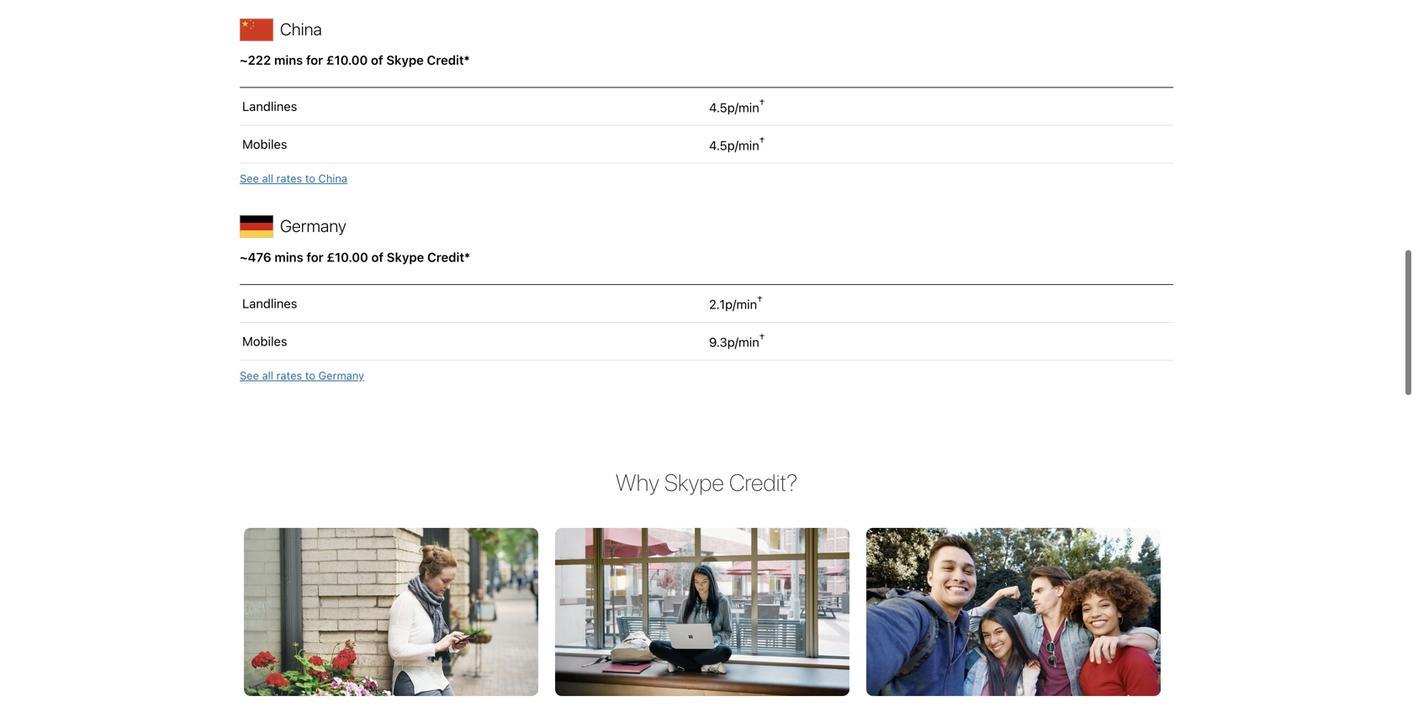 Task type: vqa. For each thing, say whether or not it's contained in the screenshot.
bottommost to
yes



Task type: locate. For each thing, give the bounding box(es) containing it.
germany
[[280, 216, 346, 236], [318, 369, 364, 382]]

1 landlines from the top
[[242, 99, 297, 114]]

2.1p/min †
[[709, 295, 763, 312]]

see all rates to germany button
[[240, 369, 364, 382]]

see
[[240, 172, 259, 185], [240, 369, 259, 382]]

to for germany
[[305, 369, 315, 382]]

landlines
[[242, 99, 297, 114], [242, 296, 297, 311]]

see all rates to germany
[[240, 369, 364, 382]]

0 vertical spatial germany
[[280, 216, 346, 236]]

4.5p/min for landlines
[[709, 100, 760, 115]]

2 credit* from the top
[[427, 250, 470, 265]]

rates for germany
[[276, 369, 302, 382]]

of for china
[[371, 53, 383, 67]]

2 to from the top
[[305, 369, 315, 382]]

mobiles
[[242, 137, 287, 152], [242, 334, 287, 349]]

0 vertical spatial landlines
[[242, 99, 297, 114]]

see all rates to china button
[[240, 172, 348, 185]]

1 mobiles from the top
[[242, 137, 287, 152]]

mobiles for germany
[[242, 334, 287, 349]]

why skype credit?
[[616, 469, 798, 496]]

2 4.5p/min † from the top
[[709, 135, 765, 153]]

1 4.5p/min from the top
[[709, 100, 760, 115]]

mins right ~222 on the top left of page
[[274, 53, 303, 67]]

see all rates to china
[[240, 172, 348, 185]]

0 vertical spatial skype
[[386, 53, 424, 67]]

2 mobiles from the top
[[242, 334, 287, 349]]

0 vertical spatial for
[[306, 53, 323, 67]]

for for china
[[306, 53, 323, 67]]

to for china
[[305, 172, 315, 185]]

0 vertical spatial 4.5p/min †
[[709, 97, 765, 115]]

mobiles up see all rates to germany button
[[242, 334, 287, 349]]

0 vertical spatial of
[[371, 53, 383, 67]]

1 vertical spatial all
[[262, 369, 273, 382]]

1 all from the top
[[262, 172, 273, 185]]

1 vertical spatial skype
[[387, 250, 424, 265]]

0 vertical spatial see
[[240, 172, 259, 185]]

mobiles up see all rates to china
[[242, 137, 287, 152]]

for for germany
[[307, 250, 324, 265]]

2.1p/min
[[709, 297, 757, 312]]

~222
[[240, 53, 271, 67]]

1 vertical spatial see
[[240, 369, 259, 382]]

all
[[262, 172, 273, 185], [262, 369, 273, 382]]

credit*
[[427, 53, 470, 67], [427, 250, 470, 265]]

of
[[371, 53, 383, 67], [371, 250, 384, 265]]

1 vertical spatial for
[[307, 250, 324, 265]]

landlines down ~476
[[242, 296, 297, 311]]

4.5p/min † for landlines
[[709, 97, 765, 115]]

1 4.5p/min † from the top
[[709, 97, 765, 115]]

0 vertical spatial £10.00
[[326, 53, 368, 67]]

1 see from the top
[[240, 172, 259, 185]]

2 all from the top
[[262, 369, 273, 382]]

why
[[616, 469, 660, 496]]

for right ~476
[[307, 250, 324, 265]]

mins
[[274, 53, 303, 67], [275, 250, 303, 265]]

0 vertical spatial mins
[[274, 53, 303, 67]]

mins right ~476
[[275, 250, 303, 265]]

2 of from the top
[[371, 250, 384, 265]]

0 vertical spatial credit*
[[427, 53, 470, 67]]

0 vertical spatial rates
[[276, 172, 302, 185]]

1 to from the top
[[305, 172, 315, 185]]

landlines down ~222 on the top left of page
[[242, 99, 297, 114]]

1 credit* from the top
[[427, 53, 470, 67]]

1 vertical spatial credit*
[[427, 250, 470, 265]]

see for china
[[240, 172, 259, 185]]

1 rates from the top
[[276, 172, 302, 185]]

4.5p/min for mobiles
[[709, 138, 760, 153]]

†
[[760, 97, 765, 110], [760, 135, 765, 148], [757, 295, 763, 307], [760, 332, 765, 345]]

† inside 2.1p/min †
[[757, 295, 763, 307]]

4.5p/min
[[709, 100, 760, 115], [709, 138, 760, 153]]

credit* for china
[[427, 53, 470, 67]]

rates
[[276, 172, 302, 185], [276, 369, 302, 382]]

1 vertical spatial 4.5p/min
[[709, 138, 760, 153]]

£10.00
[[326, 53, 368, 67], [327, 250, 368, 265]]

for right ~222 on the top left of page
[[306, 53, 323, 67]]

2 vertical spatial skype
[[665, 469, 724, 496]]

1 vertical spatial mobiles
[[242, 334, 287, 349]]

2 see from the top
[[240, 369, 259, 382]]

1 vertical spatial 4.5p/min †
[[709, 135, 765, 153]]

0 vertical spatial mobiles
[[242, 137, 287, 152]]

china right china icon
[[280, 19, 322, 39]]

9.3p/min
[[709, 335, 760, 350]]

4.5p/min †
[[709, 97, 765, 115], [709, 135, 765, 153]]

1 vertical spatial rates
[[276, 369, 302, 382]]

rates for china
[[276, 172, 302, 185]]

see for germany
[[240, 369, 259, 382]]

2 landlines from the top
[[242, 296, 297, 311]]

to
[[305, 172, 315, 185], [305, 369, 315, 382]]

0 vertical spatial 4.5p/min
[[709, 100, 760, 115]]

2 4.5p/min from the top
[[709, 138, 760, 153]]

skype
[[386, 53, 424, 67], [387, 250, 424, 265], [665, 469, 724, 496]]

credit?
[[729, 469, 798, 496]]

1 vertical spatial to
[[305, 369, 315, 382]]

1 of from the top
[[371, 53, 383, 67]]

1 vertical spatial £10.00
[[327, 250, 368, 265]]

1 vertical spatial mins
[[275, 250, 303, 265]]

0 vertical spatial all
[[262, 172, 273, 185]]

~222 mins for £10.00 of skype credit*
[[240, 53, 470, 67]]

1 vertical spatial landlines
[[242, 296, 297, 311]]

landlines for china
[[242, 99, 297, 114]]

2 rates from the top
[[276, 369, 302, 382]]

for
[[306, 53, 323, 67], [307, 250, 324, 265]]

china up ~476 mins for £10.00 of skype credit*
[[318, 172, 348, 185]]

skype for china
[[386, 53, 424, 67]]

£10.00 for germany
[[327, 250, 368, 265]]

1 vertical spatial of
[[371, 250, 384, 265]]

all for germany
[[262, 369, 273, 382]]

china
[[280, 19, 322, 39], [318, 172, 348, 185]]

mins for china
[[274, 53, 303, 67]]

0 vertical spatial to
[[305, 172, 315, 185]]



Task type: describe. For each thing, give the bounding box(es) containing it.
9.3p/min †
[[709, 332, 765, 350]]

1 vertical spatial germany
[[318, 369, 364, 382]]

mobiles for china
[[242, 137, 287, 152]]

† inside 9.3p/min †
[[760, 332, 765, 345]]

germany image
[[240, 211, 273, 244]]

4.5p/min † for mobiles
[[709, 135, 765, 153]]

1 vertical spatial china
[[318, 172, 348, 185]]

mins for germany
[[275, 250, 303, 265]]

china image
[[240, 13, 273, 47]]

landlines for germany
[[242, 296, 297, 311]]

skype for germany
[[387, 250, 424, 265]]

0 vertical spatial china
[[280, 19, 322, 39]]

~476
[[240, 250, 271, 265]]

~476 mins for £10.00 of skype credit*
[[240, 250, 470, 265]]

of for germany
[[371, 250, 384, 265]]

£10.00 for china
[[326, 53, 368, 67]]

all for china
[[262, 172, 273, 185]]

credit* for germany
[[427, 250, 470, 265]]



